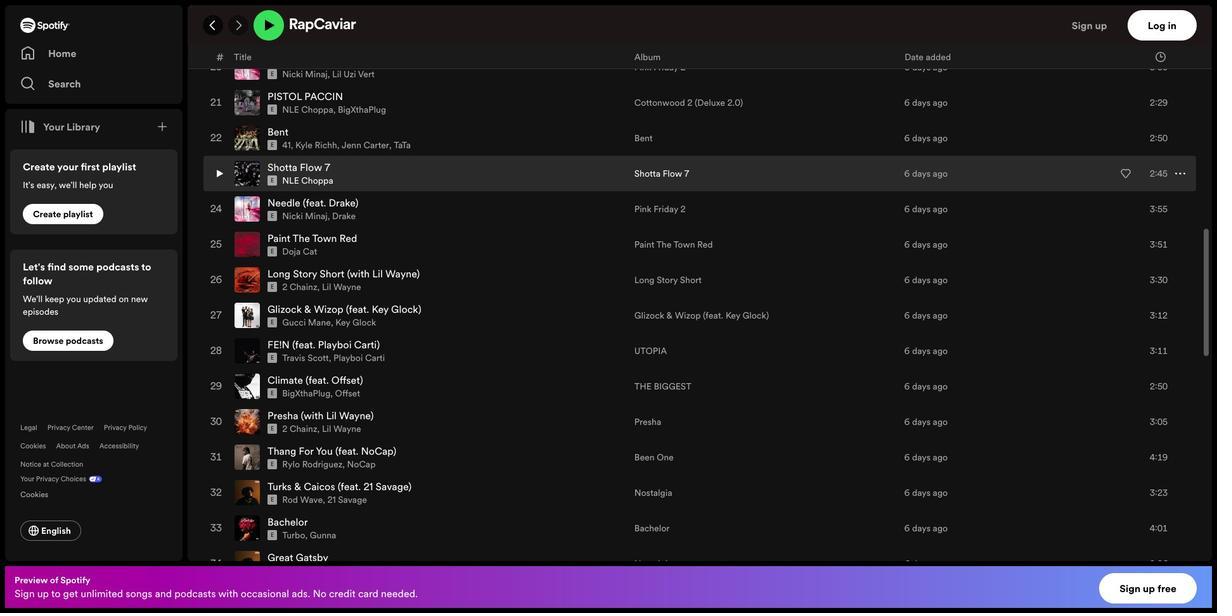Task type: locate. For each thing, give the bounding box(es) containing it.
wizop for glizock & wizop (feat. key glock) e
[[314, 303, 343, 316]]

1 horizontal spatial long
[[634, 274, 655, 287]]

1 horizontal spatial your
[[43, 120, 64, 134]]

pink friday 2 link for needle (feat. drake)
[[634, 203, 686, 216]]

12 ago from the top
[[933, 452, 948, 464]]

explicit element inside glizock & wizop (feat. key glock) cell
[[268, 318, 277, 328]]

short up glizock & wizop (feat. key glock) on the bottom right of the page
[[680, 274, 702, 287]]

bigxthaplug inside pistol paccin cell
[[338, 103, 386, 116]]

travis scott link inside i know ? cell
[[282, 32, 329, 45]]

nicki up paint the town red e
[[282, 210, 303, 223]]

2 days from the top
[[912, 96, 931, 109]]

the for paint the town red e
[[293, 232, 310, 245]]

0 horizontal spatial (with
[[301, 409, 324, 423]]

0 horizontal spatial presha
[[268, 409, 298, 423]]

long down doja
[[268, 267, 290, 281]]

days
[[912, 61, 931, 74], [912, 96, 931, 109], [912, 132, 931, 145], [912, 167, 931, 180], [912, 203, 931, 216], [912, 239, 931, 251], [912, 274, 931, 287], [912, 310, 931, 322], [912, 345, 931, 358], [912, 381, 931, 393], [912, 416, 931, 429], [912, 452, 931, 464], [912, 487, 931, 500], [912, 523, 931, 535], [912, 558, 931, 571]]

first
[[81, 160, 100, 174]]

14 ago from the top
[[933, 523, 948, 535]]

everybody (feat. lil uzi vert) e
[[268, 54, 396, 78]]

13 6 from the top
[[904, 487, 910, 500]]

9 days from the top
[[912, 345, 931, 358]]

cat
[[303, 245, 317, 258]]

short inside long story short (with lil wayne) e
[[320, 267, 345, 281]]

3 6 days ago from the top
[[904, 132, 948, 145]]

travis inside i know ? cell
[[282, 32, 305, 45]]

nicki
[[282, 68, 303, 81], [282, 210, 303, 223]]

town
[[312, 232, 337, 245], [674, 239, 695, 251]]

cookies down your privacy choices button
[[20, 489, 48, 500]]

cookies up notice
[[20, 442, 46, 451]]

up for sign up
[[1095, 18, 1107, 32]]

days for shotta flow 7
[[912, 167, 931, 180]]

carti
[[365, 352, 385, 365]]

0 vertical spatial nicki
[[282, 68, 303, 81]]

1 horizontal spatial wayne)
[[385, 267, 420, 281]]

podcasts right browse
[[66, 335, 103, 347]]

paint up long story short link
[[634, 239, 654, 251]]

1 6 days ago from the top
[[904, 61, 948, 74]]

2 down doja
[[282, 281, 288, 294]]

pink friday 2 link
[[634, 61, 686, 74], [634, 203, 686, 216]]

12 explicit element from the top
[[268, 389, 277, 399]]

1 e from the top
[[271, 35, 274, 43]]

41 , kyle richh , jenn carter , tata
[[282, 139, 411, 152]]

2 chainz , lil wayne up you
[[282, 423, 361, 436]]

the
[[634, 381, 652, 393]]

2 chainz link inside presha (with lil wayne) cell
[[282, 423, 317, 436]]

9 e from the top
[[271, 319, 274, 327]]

(with
[[347, 267, 370, 281], [301, 409, 324, 423]]

glizock up fe!n
[[268, 303, 302, 316]]

lil left "vert"
[[345, 54, 355, 68]]

1 horizontal spatial short
[[680, 274, 702, 287]]

keep
[[45, 293, 64, 306]]

ago for bachelor
[[933, 523, 948, 535]]

english
[[41, 525, 71, 538]]

long story short
[[634, 274, 702, 287]]

1 vertical spatial minaj
[[305, 210, 328, 223]]

episodes
[[23, 306, 58, 318]]

nicki inside needle (feat. drake) cell
[[282, 210, 303, 223]]

0 vertical spatial nostalgia link
[[634, 487, 672, 500]]

?
[[309, 19, 314, 32]]

1 nostalgia from the top
[[634, 487, 672, 500]]

paint the town red e
[[268, 232, 357, 256]]

9 ago from the top
[[933, 345, 948, 358]]

glizock
[[268, 303, 302, 316], [634, 310, 664, 322]]

3 ago from the top
[[933, 132, 948, 145]]

2 minaj from the top
[[305, 210, 328, 223]]

days for bachelor
[[912, 523, 931, 535]]

2 horizontal spatial key
[[726, 310, 740, 322]]

story for long story short
[[657, 274, 678, 287]]

follow
[[23, 274, 52, 288]]

(with inside "presha (with lil wayne) e"
[[301, 409, 324, 423]]

days for long story short (with lil wayne)
[[912, 274, 931, 287]]

top bar and user menu element
[[188, 5, 1212, 46]]

cell
[[214, 0, 224, 13], [634, 0, 894, 13], [904, 0, 1099, 13], [1110, 0, 1186, 13], [634, 15, 894, 49], [904, 15, 1099, 49]]

, inside pistol paccin cell
[[333, 103, 336, 116]]

2 2 chainz , lil wayne from the top
[[282, 423, 361, 436]]

key for glizock & wizop (feat. key glock) e
[[372, 303, 389, 316]]

nle up bent e
[[282, 103, 299, 116]]

1 lil wayne link from the top
[[322, 281, 361, 294]]

2 chainz , lil wayne up glizock & wizop (feat. key glock) e
[[282, 281, 361, 294]]

glock) inside glizock & wizop (feat. key glock) e
[[391, 303, 421, 316]]

you right the "help"
[[99, 179, 113, 191]]

doja cat
[[282, 245, 317, 258]]

bent left kyle
[[268, 125, 289, 139]]

0 horizontal spatial glizock & wizop (feat. key glock) link
[[268, 303, 421, 316]]

0 vertical spatial wayne
[[333, 281, 361, 294]]

0 vertical spatial scott
[[308, 32, 329, 45]]

15 e from the top
[[271, 532, 274, 540]]

minaj up paccin
[[305, 68, 328, 81]]

gucci mane link
[[282, 316, 331, 329]]

4 6 days ago from the top
[[904, 167, 948, 180]]

shotta for shotta flow 7
[[634, 167, 661, 180]]

1 wayne from the top
[[333, 281, 361, 294]]

explicit element inside bachelor cell
[[268, 531, 277, 541]]

1 vertical spatial 2 chainz link
[[282, 423, 317, 436]]

nicki minaj link for needle
[[282, 210, 328, 223]]

(feat. inside climate (feat. offset) e
[[306, 374, 329, 387]]

wayne) down paint the town red cell
[[385, 267, 420, 281]]

5 explicit element from the top
[[268, 140, 277, 150]]

vert
[[358, 68, 375, 81]]

8 6 from the top
[[904, 310, 910, 322]]

gucci mane , key glock
[[282, 316, 376, 329]]

0 vertical spatial nicki minaj link
[[282, 68, 328, 81]]

sign for sign up free
[[1120, 582, 1141, 596]]

friday down shotta flow 7
[[654, 203, 678, 216]]

gatsby
[[296, 551, 328, 565]]

travis inside fe!n (feat. playboi carti) cell
[[282, 352, 305, 365]]

7 6 from the top
[[904, 274, 910, 287]]

1 vertical spatial pink
[[634, 203, 652, 216]]

& inside turks & caicos (feat. 21 savage) e
[[294, 480, 301, 494]]

2 cookies from the top
[[20, 489, 48, 500]]

ago inside shotta flow 7 row
[[933, 167, 948, 180]]

town down the 'nicki minaj , drake'
[[312, 232, 337, 245]]

bent
[[268, 125, 289, 139], [634, 132, 653, 145]]

glizock for glizock & wizop (feat. key glock)
[[634, 310, 664, 322]]

0 vertical spatial to
[[141, 260, 151, 274]]

4 ago from the top
[[933, 167, 948, 180]]

2 vertical spatial podcasts
[[174, 587, 216, 601]]

0 horizontal spatial bigxthaplug
[[282, 387, 331, 400]]

2 up thang
[[282, 423, 288, 436]]

lil wayne link for lil
[[322, 423, 361, 436]]

travis for travis scott
[[282, 32, 305, 45]]

0 horizontal spatial sign
[[15, 587, 35, 601]]

0 horizontal spatial your
[[20, 475, 34, 484]]

1 horizontal spatial bent
[[634, 132, 653, 145]]

8 e from the top
[[271, 284, 274, 291]]

your inside button
[[43, 120, 64, 134]]

long inside long story short (with lil wayne) e
[[268, 267, 290, 281]]

days for everybody (feat. lil uzi vert)
[[912, 61, 931, 74]]

1 horizontal spatial (with
[[347, 267, 370, 281]]

your down notice
[[20, 475, 34, 484]]

1 cookies link from the top
[[20, 442, 46, 451]]

, inside everybody (feat. lil uzi vert) cell
[[328, 68, 330, 81]]

minaj for everybody
[[305, 68, 328, 81]]

carter
[[364, 139, 389, 152]]

you for some
[[66, 293, 81, 306]]

story inside long story short (with lil wayne) e
[[293, 267, 317, 281]]

nle inside pistol paccin cell
[[282, 103, 299, 116]]

nostalgia for second nostalgia "link" from the bottom
[[634, 487, 672, 500]]

playlist inside create your first playlist it's easy, we'll help you
[[102, 160, 136, 174]]

bigxthaplug up jenn carter link
[[338, 103, 386, 116]]

paint the town red
[[634, 239, 713, 251]]

2:45 cell
[[1110, 157, 1186, 191]]

0 vertical spatial travis scott link
[[282, 32, 329, 45]]

glock) for glizock & wizop (feat. key glock)
[[743, 310, 769, 322]]

lil inside long story short (with lil wayne) e
[[372, 267, 383, 281]]

pink friday 2 link down shotta flow 7
[[634, 203, 686, 216]]

2 e from the top
[[271, 70, 274, 78]]

wayne up glizock & wizop (feat. key glock) e
[[333, 281, 361, 294]]

15 6 from the top
[[904, 558, 910, 571]]

travis left ?
[[282, 32, 305, 45]]

1 vertical spatial wayne)
[[339, 409, 374, 423]]

1 vertical spatial nle
[[282, 174, 299, 187]]

wayne up thang for you (feat. nocap) link
[[333, 423, 361, 436]]

town up long story short link
[[674, 239, 695, 251]]

21 savage link
[[327, 494, 367, 507]]

shotta flow 7 e
[[268, 161, 330, 185]]

nostalgia link
[[634, 487, 672, 500], [634, 558, 672, 571]]

playlist right first in the left of the page
[[102, 160, 136, 174]]

2:50 up 3:05
[[1150, 381, 1168, 393]]

6 6 from the top
[[904, 239, 910, 251]]

scott up climate (feat. offset) link
[[308, 352, 329, 365]]

0 vertical spatial cookies
[[20, 442, 46, 451]]

4 days from the top
[[912, 167, 931, 180]]

9 explicit element from the top
[[268, 282, 277, 292]]

lil up glock
[[372, 267, 383, 281]]

0 horizontal spatial glock)
[[391, 303, 421, 316]]

0 horizontal spatial short
[[320, 267, 345, 281]]

story down cat at the top of the page
[[293, 267, 317, 281]]

6 for climate (feat. offset)
[[904, 381, 910, 393]]

duration element
[[1156, 52, 1166, 62]]

1 horizontal spatial wizop
[[675, 310, 701, 322]]

lil wayne link up glizock & wizop (feat. key glock) e
[[322, 281, 361, 294]]

friday up cottonwood
[[654, 61, 678, 74]]

0 vertical spatial travis
[[282, 32, 305, 45]]

# column header
[[216, 46, 224, 68]]

13 days from the top
[[912, 487, 931, 500]]

1 horizontal spatial the
[[656, 239, 672, 251]]

0 horizontal spatial bent
[[268, 125, 289, 139]]

8 explicit element from the top
[[268, 247, 277, 257]]

bigxthaplug link up jenn carter link
[[338, 103, 386, 116]]

explicit element for needle
[[268, 211, 277, 221]]

6 inside shotta flow 7 row
[[904, 167, 910, 180]]

chainz for story
[[290, 281, 317, 294]]

presha (with lil wayne) link
[[268, 409, 374, 423]]

long for long story short (with lil wayne) e
[[268, 267, 290, 281]]

3 days from the top
[[912, 132, 931, 145]]

10 ago from the top
[[933, 381, 948, 393]]

great gatsby
[[268, 551, 328, 565]]

tata
[[394, 139, 411, 152]]

explicit element for thang
[[268, 460, 277, 470]]

1 pink friday 2 from the top
[[634, 61, 686, 74]]

0 vertical spatial 2:50
[[1150, 132, 1168, 145]]

privacy down at
[[36, 475, 59, 484]]

mane
[[308, 316, 331, 329]]

up inside button
[[1143, 582, 1155, 596]]

11 explicit element from the top
[[268, 353, 277, 363]]

0 vertical spatial you
[[99, 179, 113, 191]]

0 horizontal spatial wizop
[[314, 303, 343, 316]]

up left the "of"
[[37, 587, 49, 601]]

1 vertical spatial wayne
[[333, 423, 361, 436]]

doja cat link
[[282, 245, 317, 258]]

7 inside shotta flow 7 e
[[325, 161, 330, 174]]

1 horizontal spatial playlist
[[102, 160, 136, 174]]

0 vertical spatial (with
[[347, 267, 370, 281]]

playboi down gucci mane , key glock
[[318, 338, 352, 352]]

needle
[[268, 196, 300, 210]]

sign inside "button"
[[1072, 18, 1093, 32]]

bent inside cell
[[268, 125, 289, 139]]

0 vertical spatial 2 chainz link
[[282, 281, 317, 294]]

0 horizontal spatial flow
[[300, 161, 322, 174]]

days for paint the town red
[[912, 239, 931, 251]]

playlist down the "help"
[[63, 208, 93, 221]]

cookies link up notice
[[20, 442, 46, 451]]

travis up 'climate' at bottom left
[[282, 352, 305, 365]]

shotta flow 7
[[634, 167, 689, 180]]

1 horizontal spatial paint the town red link
[[634, 239, 713, 251]]

2:50 for climate (feat. offset)
[[1150, 381, 1168, 393]]

1 vertical spatial cookies
[[20, 489, 48, 500]]

rapcaviar
[[289, 18, 356, 33]]

shotta
[[268, 161, 297, 174], [634, 167, 661, 180]]

minaj up paint the town red e
[[305, 210, 328, 223]]

long story short (with lil wayne) link
[[268, 267, 420, 281]]

red up long story short link
[[697, 239, 713, 251]]

& inside glizock & wizop (feat. key glock) e
[[304, 303, 311, 316]]

6 for bent
[[904, 132, 910, 145]]

12 6 days ago from the top
[[904, 452, 948, 464]]

2 nicki from the top
[[282, 210, 303, 223]]

fe!n (feat. playboi carti) e
[[268, 338, 380, 362]]

up left log
[[1095, 18, 1107, 32]]

2 6 days ago from the top
[[904, 96, 948, 109]]

chainz
[[290, 281, 317, 294], [290, 423, 317, 436]]

pink friday 2 down shotta flow 7
[[634, 203, 686, 216]]

0 horizontal spatial red
[[340, 232, 357, 245]]

browse
[[33, 335, 64, 347]]

0 horizontal spatial to
[[51, 587, 61, 601]]

create inside button
[[33, 208, 61, 221]]

7 6 days ago from the top
[[904, 274, 948, 287]]

bigxthaplug inside climate (feat. offset) 'cell'
[[282, 387, 331, 400]]

nicki minaj link up "pistol paccin" link
[[282, 68, 328, 81]]

choppa for nle choppa
[[301, 174, 333, 187]]

2 chainz , lil wayne inside presha (with lil wayne) cell
[[282, 423, 361, 436]]

paint left cat at the top of the page
[[268, 232, 290, 245]]

2 travis from the top
[[282, 352, 305, 365]]

sign inside button
[[1120, 582, 1141, 596]]

2 6 from the top
[[904, 96, 910, 109]]

6 for needle (feat. drake)
[[904, 203, 910, 216]]

nle inside shotta flow 7 cell
[[282, 174, 299, 187]]

1 nicki from the top
[[282, 68, 303, 81]]

to up new
[[141, 260, 151, 274]]

nicki up pistol
[[282, 68, 303, 81]]

travis for travis scott , playboi carti
[[282, 352, 305, 365]]

long for long story short
[[634, 274, 655, 287]]

go back image
[[208, 20, 218, 30]]

everybody
[[268, 54, 316, 68]]

utopia
[[634, 345, 667, 358]]

7
[[325, 161, 330, 174], [684, 167, 689, 180]]

11 e from the top
[[271, 390, 274, 398]]

legal link
[[20, 424, 37, 433]]

2 left (deluxe
[[687, 96, 693, 109]]

flow for shotta flow 7
[[663, 167, 682, 180]]

wizop
[[314, 303, 343, 316], [675, 310, 701, 322]]

red for paint the town red e
[[340, 232, 357, 245]]

key inside glizock & wizop (feat. key glock) e
[[372, 303, 389, 316]]

create inside create your first playlist it's easy, we'll help you
[[23, 160, 55, 174]]

privacy up accessibility link
[[104, 424, 127, 433]]

0 horizontal spatial 7
[[325, 161, 330, 174]]

e inside the fe!n (feat. playboi carti) e
[[271, 355, 274, 362]]

minaj inside everybody (feat. lil uzi vert) cell
[[305, 68, 328, 81]]

2 up cottonwood 2 (deluxe 2.0)
[[681, 61, 686, 74]]

1 nle choppa link from the top
[[282, 103, 333, 116]]

2:50 down 2:29
[[1150, 132, 1168, 145]]

11 ago from the top
[[933, 416, 948, 429]]

0 vertical spatial create
[[23, 160, 55, 174]]

chainz inside presha (with lil wayne) cell
[[290, 423, 317, 436]]

bachelor for bachelor
[[634, 523, 670, 535]]

scott inside fe!n (feat. playboi carti) cell
[[308, 352, 329, 365]]

6 days ago for shotta flow 7
[[904, 167, 948, 180]]

6 days ago for everybody (feat. lil uzi vert)
[[904, 61, 948, 74]]

6 days ago for long story short (with lil wayne)
[[904, 274, 948, 287]]

6 days ago for bachelor
[[904, 523, 948, 535]]

4 e from the top
[[271, 142, 274, 149]]

0 vertical spatial wayne)
[[385, 267, 420, 281]]

create up easy,
[[23, 160, 55, 174]]

3 e from the top
[[271, 106, 274, 114]]

paint the town red link down the 'nicki minaj , drake'
[[268, 232, 357, 245]]

california consumer privacy act (ccpa) opt-out icon image
[[86, 475, 102, 487]]

great
[[268, 551, 293, 565]]

4:01
[[1150, 523, 1168, 535]]

wizop for glizock & wizop (feat. key glock)
[[675, 310, 701, 322]]

2 chainz , lil wayne inside "long story short (with lil wayne)" cell
[[282, 281, 361, 294]]

explicit element inside pistol paccin cell
[[268, 105, 277, 115]]

0 horizontal spatial shotta flow 7 link
[[268, 161, 330, 174]]

0 vertical spatial cookies link
[[20, 442, 46, 451]]

days inside shotta flow 7 row
[[912, 167, 931, 180]]

1 vertical spatial to
[[51, 587, 61, 601]]

up inside "button"
[[1095, 18, 1107, 32]]

0 vertical spatial playlist
[[102, 160, 136, 174]]

1 2:50 from the top
[[1150, 132, 1168, 145]]

choppa inside pistol paccin cell
[[301, 103, 333, 116]]

1 6 from the top
[[904, 61, 910, 74]]

11 6 days ago from the top
[[904, 416, 948, 429]]

1 horizontal spatial key
[[372, 303, 389, 316]]

6 for glizock & wizop (feat. key glock)
[[904, 310, 910, 322]]

0 horizontal spatial shotta
[[268, 161, 297, 174]]

0 vertical spatial podcasts
[[96, 260, 139, 274]]

0 horizontal spatial bachelor link
[[268, 516, 308, 530]]

6 days ago for presha (with lil wayne)
[[904, 416, 948, 429]]

bigxthaplug link inside pistol paccin cell
[[338, 103, 386, 116]]

2 inside "long story short (with lil wayne)" cell
[[282, 281, 288, 294]]

wayne) inside long story short (with lil wayne) e
[[385, 267, 420, 281]]

ago for turks & caicos (feat. 21 savage)
[[933, 487, 948, 500]]

podcasts right and
[[174, 587, 216, 601]]

minaj inside needle (feat. drake) cell
[[305, 210, 328, 223]]

explicit element inside everybody (feat. lil uzi vert) cell
[[268, 69, 277, 79]]

1 vertical spatial lil wayne link
[[322, 423, 361, 436]]

long story short (with lil wayne) cell
[[235, 263, 624, 297]]

red down drake link
[[340, 232, 357, 245]]

podcasts up on
[[96, 260, 139, 274]]

9 6 days ago from the top
[[904, 345, 948, 358]]

1 horizontal spatial story
[[657, 274, 678, 287]]

explicit element for climate
[[268, 389, 277, 399]]

key glock link
[[336, 316, 376, 329]]

1 nicki minaj link from the top
[[282, 68, 328, 81]]

4 6 from the top
[[904, 167, 910, 180]]

fe!n (feat. playboi carti) cell
[[235, 334, 624, 368]]

glizock & wizop (feat. key glock) link
[[268, 303, 421, 316], [634, 310, 769, 322]]

41 link
[[282, 139, 291, 152]]

explicit element inside 'bent' cell
[[268, 140, 277, 150]]

1 vertical spatial nostalgia link
[[634, 558, 672, 571]]

2 nostalgia from the top
[[634, 558, 672, 571]]

chainz inside "long story short (with lil wayne)" cell
[[290, 281, 317, 294]]

2 chainz , lil wayne
[[282, 281, 361, 294], [282, 423, 361, 436]]

0 horizontal spatial bachelor
[[268, 516, 308, 530]]

paint the town red cell
[[235, 228, 624, 262]]

8 ago from the top
[[933, 310, 948, 322]]

nicki minaj link up paint the town red e
[[282, 210, 328, 223]]

no
[[313, 587, 326, 601]]

2 explicit element from the top
[[268, 34, 277, 44]]

e inside needle (feat. drake) e
[[271, 213, 274, 220]]

to left get on the left of page
[[51, 587, 61, 601]]

6 days ago for climate (feat. offset)
[[904, 381, 948, 393]]

up inside "preview of spotify sign up to get unlimited songs and podcasts with occasional ads. no credit card needed."
[[37, 587, 49, 601]]

shotta flow 7 link inside cell
[[268, 161, 330, 174]]

0 horizontal spatial town
[[312, 232, 337, 245]]

0 vertical spatial minaj
[[305, 68, 328, 81]]

1 vertical spatial friday
[[654, 203, 678, 216]]

0 vertical spatial nostalgia
[[634, 487, 672, 500]]

6 for shotta flow 7
[[904, 167, 910, 180]]

travis scott , playboi carti
[[282, 352, 385, 365]]

short for long story short
[[680, 274, 702, 287]]

6 days ago for turks & caicos (feat. 21 savage)
[[904, 487, 948, 500]]

pink down shotta flow 7
[[634, 203, 652, 216]]

1 horizontal spatial bigxthaplug
[[338, 103, 386, 116]]

choppa inside shotta flow 7 cell
[[301, 174, 333, 187]]

play shotta flow 7 by nle choppa image
[[214, 166, 224, 181]]

5 ago from the top
[[933, 203, 948, 216]]

glizock for glizock & wizop (feat. key glock) e
[[268, 303, 302, 316]]

1 horizontal spatial glizock
[[634, 310, 664, 322]]

16 explicit element from the top
[[268, 531, 277, 541]]

lil wayne link
[[322, 281, 361, 294], [322, 423, 361, 436]]

bigxthaplug link up presha (with lil wayne) 'link'
[[282, 387, 331, 400]]

chainz up gucci mane link
[[290, 281, 317, 294]]

needle (feat. drake) e
[[268, 196, 358, 220]]

, inside bachelor cell
[[305, 530, 308, 542]]

bigxthaplug up presha (with lil wayne) 'link'
[[282, 387, 331, 400]]

bachelor inside cell
[[268, 516, 308, 530]]

1 horizontal spatial red
[[697, 239, 713, 251]]

7 e from the top
[[271, 248, 274, 256]]

1 vertical spatial travis scott link
[[282, 352, 329, 365]]

for
[[299, 445, 314, 459]]

nle up needle
[[282, 174, 299, 187]]

2 chainz link for (with
[[282, 423, 317, 436]]

presha up been
[[634, 416, 661, 429]]

nle choppa link
[[282, 103, 333, 116], [282, 174, 333, 187]]

wayne) inside "presha (with lil wayne) e"
[[339, 409, 374, 423]]

1 friday from the top
[[654, 61, 678, 74]]

6 days ago for bent
[[904, 132, 948, 145]]

1 vertical spatial travis
[[282, 352, 305, 365]]

8 6 days ago from the top
[[904, 310, 948, 322]]

9 6 from the top
[[904, 345, 910, 358]]

sign up button
[[1067, 10, 1128, 41]]

1 vertical spatial pink friday 2 link
[[634, 203, 686, 216]]

1 vertical spatial scott
[[308, 352, 329, 365]]

explicit element inside presha (with lil wayne) cell
[[268, 424, 277, 434]]

0 horizontal spatial glizock
[[268, 303, 302, 316]]

cookies link down your privacy choices button
[[20, 487, 58, 501]]

1 vertical spatial choppa
[[301, 174, 333, 187]]

privacy
[[47, 424, 70, 433], [104, 424, 127, 433], [36, 475, 59, 484]]

6 e from the top
[[271, 213, 274, 220]]

you right keep on the left
[[66, 293, 81, 306]]

3:00 cell
[[1110, 50, 1186, 84]]

uzi left vert)
[[358, 54, 372, 68]]

chainz up for
[[290, 423, 317, 436]]

1 vertical spatial create
[[33, 208, 61, 221]]

i know ? e
[[268, 19, 314, 43]]

2 ago from the top
[[933, 96, 948, 109]]

bent link left kyle
[[268, 125, 289, 139]]

lil wayne link up thang for you (feat. nocap) link
[[322, 423, 361, 436]]

1 nle from the top
[[282, 103, 299, 116]]

2 horizontal spatial up
[[1143, 582, 1155, 596]]

bent down cottonwood
[[634, 132, 653, 145]]

to inside "preview of spotify sign up to get unlimited songs and podcasts with occasional ads. no credit card needed."
[[51, 587, 61, 601]]

4 explicit element from the top
[[268, 105, 277, 115]]

2 chainz from the top
[[290, 423, 317, 436]]

notice at collection link
[[20, 460, 83, 470]]

wizop inside glizock & wizop (feat. key glock) e
[[314, 303, 343, 316]]

the biggest
[[634, 381, 691, 393]]

explicit element inside thang for you (feat. nocap) cell
[[268, 460, 277, 470]]

0 horizontal spatial paint the town red link
[[268, 232, 357, 245]]

up left free
[[1143, 582, 1155, 596]]

10 6 from the top
[[904, 381, 910, 393]]

6 6 days ago from the top
[[904, 239, 948, 251]]

6 days ago inside shotta flow 7 row
[[904, 167, 948, 180]]

2:50
[[1150, 132, 1168, 145], [1150, 381, 1168, 393]]

days for climate (feat. offset)
[[912, 381, 931, 393]]

12 6 from the top
[[904, 452, 910, 464]]

in
[[1168, 18, 1177, 32]]

town for paint the town red
[[674, 239, 695, 251]]

6 for pistol paccin
[[904, 96, 910, 109]]

presha up thang
[[268, 409, 298, 423]]

1 vertical spatial bigxthaplug link
[[282, 387, 331, 400]]

13 explicit element from the top
[[268, 424, 277, 434]]

wayne) down the offset "link"
[[339, 409, 374, 423]]

2 chainz link down the doja cat
[[282, 281, 317, 294]]

story down paint the town red
[[657, 274, 678, 287]]

1 scott from the top
[[308, 32, 329, 45]]

sign for sign up
[[1072, 18, 1093, 32]]

2 friday from the top
[[654, 203, 678, 216]]

1 horizontal spatial to
[[141, 260, 151, 274]]

glizock up utopia link
[[634, 310, 664, 322]]

paint for paint the town red
[[634, 239, 654, 251]]

nicki minaj , drake
[[282, 210, 356, 223]]

0 vertical spatial bigxthaplug
[[338, 103, 386, 116]]

6 days ago for thang for you (feat. nocap)
[[904, 452, 948, 464]]

long down paint the town red
[[634, 274, 655, 287]]

create down easy,
[[33, 208, 61, 221]]

1 2 chainz , lil wayne from the top
[[282, 281, 361, 294]]

bent link
[[268, 125, 289, 139], [634, 132, 653, 145]]

i know ? cell
[[235, 15, 624, 49]]

bigxthaplug , offset
[[282, 387, 360, 400]]

10 e from the top
[[271, 355, 274, 362]]

0 horizontal spatial paint
[[268, 232, 290, 245]]

the inside paint the town red e
[[293, 232, 310, 245]]

explicit element
[[268, 0, 277, 8], [268, 34, 277, 44], [268, 69, 277, 79], [268, 105, 277, 115], [268, 140, 277, 150], [268, 176, 277, 186], [268, 211, 277, 221], [268, 247, 277, 257], [268, 282, 277, 292], [268, 318, 277, 328], [268, 353, 277, 363], [268, 389, 277, 399], [268, 424, 277, 434], [268, 460, 277, 470], [268, 495, 277, 505], [268, 531, 277, 541]]

presha inside "presha (with lil wayne) e"
[[268, 409, 298, 423]]

explicit element for long
[[268, 282, 277, 292]]

shotta inside shotta flow 7 e
[[268, 161, 297, 174]]

pistol paccin cell
[[235, 86, 624, 120]]

shotta flow 7 cell
[[235, 157, 624, 191]]

2 inside presha (with lil wayne) cell
[[282, 423, 288, 436]]

explicit element for turks
[[268, 495, 277, 505]]

0 horizontal spatial you
[[66, 293, 81, 306]]

(with up glizock & wizop (feat. key glock) e
[[347, 267, 370, 281]]

explicit element inside "long story short (with lil wayne)" cell
[[268, 282, 277, 292]]

explicit element inside 'turks & caicos (feat. 21 savage)' cell
[[268, 495, 277, 505]]

e inside thang for you (feat. nocap) e
[[271, 461, 274, 469]]

pink up cottonwood
[[634, 61, 652, 74]]

3 6 from the top
[[904, 132, 910, 145]]

1 horizontal spatial bigxthaplug link
[[338, 103, 386, 116]]

town inside paint the town red e
[[312, 232, 337, 245]]

0 vertical spatial your
[[43, 120, 64, 134]]

2 nicki minaj link from the top
[[282, 210, 328, 223]]

create
[[23, 160, 55, 174], [33, 208, 61, 221]]

glizock & wizop (feat. key glock) cell
[[235, 299, 624, 333]]

1 travis scott link from the top
[[282, 32, 329, 45]]

0 vertical spatial pink
[[634, 61, 652, 74]]

create playlist button
[[23, 204, 103, 224]]

0 vertical spatial chainz
[[290, 281, 317, 294]]

1 horizontal spatial bachelor
[[634, 523, 670, 535]]

pink friday 2
[[634, 61, 686, 74], [634, 203, 686, 216]]

6 ago from the top
[[933, 239, 948, 251]]

glizock inside glizock & wizop (feat. key glock) e
[[268, 303, 302, 316]]

travis scott link
[[282, 32, 329, 45], [282, 352, 329, 365]]

nostalgia for first nostalgia "link" from the bottom
[[634, 558, 672, 571]]

your
[[43, 120, 64, 134], [20, 475, 34, 484]]

1 pink friday 2 link from the top
[[634, 61, 686, 74]]

explicit element for paint
[[268, 247, 277, 257]]

scott inside i know ? cell
[[308, 32, 329, 45]]

nle choppa
[[282, 174, 333, 187]]

0 horizontal spatial the
[[293, 232, 310, 245]]

pink friday 2 link up cottonwood
[[634, 61, 686, 74]]

6 days ago for needle (feat. drake)
[[904, 203, 948, 216]]

15 ago from the top
[[933, 558, 948, 571]]

you inside the 'let's find some podcasts to follow we'll keep you updated on new episodes'
[[66, 293, 81, 306]]

lil
[[345, 54, 355, 68], [332, 68, 341, 81], [372, 267, 383, 281], [322, 281, 331, 294], [326, 409, 337, 423], [322, 423, 331, 436]]

short down paint the town red e
[[320, 267, 345, 281]]

10 days from the top
[[912, 381, 931, 393]]

6 explicit element from the top
[[268, 176, 277, 186]]

1 chainz from the top
[[290, 281, 317, 294]]

pink friday 2 for needle (feat. drake)
[[634, 203, 686, 216]]

lil down the bigxthaplug , offset
[[326, 409, 337, 423]]

2 chainz link up for
[[282, 423, 317, 436]]

(with down the bigxthaplug , offset
[[301, 409, 324, 423]]

bent link down cottonwood
[[634, 132, 653, 145]]

scott for travis scott , playboi carti
[[308, 352, 329, 365]]

home link
[[20, 41, 167, 66]]

13 e from the top
[[271, 461, 274, 469]]

7 explicit element from the top
[[268, 211, 277, 221]]

gunna link
[[310, 530, 336, 542]]

1 vertical spatial bigxthaplug
[[282, 387, 331, 400]]

pink friday 2 up cottonwood
[[634, 61, 686, 74]]

rylo rodriguez link
[[282, 459, 343, 471]]

2 wayne from the top
[[333, 423, 361, 436]]

explicit element inside paint the town red cell
[[268, 247, 277, 257]]

2 pink friday 2 from the top
[[634, 203, 686, 216]]

pink for needle (feat. drake)
[[634, 203, 652, 216]]

2 2 chainz link from the top
[[282, 423, 317, 436]]

scott up everybody (feat. lil uzi vert) link
[[308, 32, 329, 45]]

your left library
[[43, 120, 64, 134]]

1 vertical spatial you
[[66, 293, 81, 306]]

uzi
[[358, 54, 372, 68], [344, 68, 356, 81]]

2 choppa from the top
[[301, 174, 333, 187]]

uzi left "vert"
[[344, 68, 356, 81]]

lil wayne link for short
[[322, 281, 361, 294]]

privacy up about
[[47, 424, 70, 433]]

1 vertical spatial nicki minaj link
[[282, 210, 328, 223]]

1 vertical spatial playlist
[[63, 208, 93, 221]]

bachelor cell
[[235, 512, 624, 546]]

you for first
[[99, 179, 113, 191]]

# row
[[204, 46, 1196, 68]]

ago for thang for you (feat. nocap)
[[933, 452, 948, 464]]

lil inside everybody (feat. lil uzi vert) e
[[345, 54, 355, 68]]

explicit element for bachelor
[[268, 531, 277, 541]]

e inside "presha (with lil wayne) e"
[[271, 426, 274, 433]]

policy
[[128, 424, 147, 433]]

you
[[99, 179, 113, 191], [66, 293, 81, 306]]

1 vertical spatial your
[[20, 475, 34, 484]]

nicki inside everybody (feat. lil uzi vert) cell
[[282, 68, 303, 81]]

paint the town red link up long story short link
[[634, 239, 713, 251]]

2 nle from the top
[[282, 174, 299, 187]]

& for turks & caicos (feat. 21 savage)
[[294, 480, 301, 494]]

2 lil wayne link from the top
[[322, 423, 361, 436]]



Task type: vqa. For each thing, say whether or not it's contained in the screenshot.
Explicit element corresponding to Paint
yes



Task type: describe. For each thing, give the bounding box(es) containing it.
we'll
[[59, 179, 77, 191]]

library
[[67, 120, 100, 134]]

1 cookies from the top
[[20, 442, 46, 451]]

nocap)
[[361, 445, 396, 459]]

your privacy choices
[[20, 475, 86, 484]]

rod
[[282, 494, 298, 507]]

climate (feat. offset) link
[[268, 374, 363, 387]]

turbo , gunna
[[282, 530, 336, 542]]

e inside climate (feat. offset) e
[[271, 390, 274, 398]]

friday for everybody (feat. lil uzi vert)
[[654, 61, 678, 74]]

(feat. inside turks & caicos (feat. 21 savage) e
[[338, 480, 361, 494]]

presha for presha
[[634, 416, 661, 429]]

minaj for needle
[[305, 210, 328, 223]]

2 nle choppa link from the top
[[282, 174, 333, 187]]

ago for climate (feat. offset)
[[933, 381, 948, 393]]

e inside paint the town red e
[[271, 248, 274, 256]]

friday for needle (feat. drake)
[[654, 203, 678, 216]]

credit
[[329, 587, 356, 601]]

, inside 'turks & caicos (feat. 21 savage)' cell
[[323, 494, 325, 507]]

thang for you (feat. nocap) cell
[[235, 441, 624, 475]]

lil up you
[[322, 423, 331, 436]]

wayne for wayne)
[[333, 423, 361, 436]]

ago for paint the town red
[[933, 239, 948, 251]]

turks & caicos (feat. 21 savage) cell
[[235, 476, 624, 510]]

notice
[[20, 460, 41, 470]]

drake)
[[329, 196, 358, 210]]

3:12
[[1150, 310, 1168, 322]]

pink friday 2 for everybody (feat. lil uzi vert)
[[634, 61, 686, 74]]

pistol paccin link
[[268, 90, 343, 103]]

fe!n (feat. playboi carti) link
[[268, 338, 380, 352]]

3:00
[[1150, 61, 1168, 74]]

been one link
[[634, 452, 674, 464]]

the biggest link
[[634, 381, 691, 393]]

center
[[72, 424, 94, 433]]

2 cookies link from the top
[[20, 487, 58, 501]]

sign up free button
[[1099, 574, 1197, 604]]

main element
[[5, 5, 183, 562]]

climate (feat. offset) e
[[268, 374, 363, 398]]

with
[[218, 587, 238, 601]]

, inside climate (feat. offset) 'cell'
[[331, 387, 333, 400]]

presha for presha (with lil wayne) e
[[268, 409, 298, 423]]

sign up free
[[1120, 582, 1177, 596]]

playlist inside button
[[63, 208, 93, 221]]

glock) for glizock & wizop (feat. key glock) e
[[391, 303, 421, 316]]

(with inside long story short (with lil wayne) e
[[347, 267, 370, 281]]

title
[[234, 50, 252, 63]]

updated
[[83, 293, 116, 306]]

(feat. inside the fe!n (feat. playboi carti) e
[[292, 338, 315, 352]]

6 for thang for you (feat. nocap)
[[904, 452, 910, 464]]

create for your
[[23, 160, 55, 174]]

explicit element for presha
[[268, 424, 277, 434]]

ago for shotta flow 7
[[933, 167, 948, 180]]

log
[[1148, 18, 1166, 32]]

savage)
[[376, 480, 412, 494]]

to inside the 'let's find some podcasts to follow we'll keep you updated on new episodes'
[[141, 260, 151, 274]]

cottonwood 2 (deluxe 2.0) link
[[634, 96, 743, 109]]

bent e
[[268, 125, 289, 149]]

the for paint the town red
[[656, 239, 672, 251]]

e inside shotta flow 7 e
[[271, 177, 274, 185]]

privacy for privacy center
[[47, 424, 70, 433]]

1 horizontal spatial shotta flow 7 link
[[634, 167, 689, 180]]

about ads
[[56, 442, 89, 451]]

sign inside "preview of spotify sign up to get unlimited songs and podcasts with occasional ads. no credit card needed."
[[15, 587, 35, 601]]

1 horizontal spatial glizock & wizop (feat. key glock) link
[[634, 310, 769, 322]]

explicit element for glizock
[[268, 318, 277, 328]]

6 for turks & caicos (feat. 21 savage)
[[904, 487, 910, 500]]

podcasts inside the 'let's find some podcasts to follow we'll keep you updated on new episodes'
[[96, 260, 139, 274]]

about ads link
[[56, 442, 89, 451]]

1 nostalgia link from the top
[[634, 487, 672, 500]]

(feat. inside thang for you (feat. nocap) e
[[335, 445, 359, 459]]

short for long story short (with lil wayne) e
[[320, 267, 345, 281]]

drake link
[[332, 210, 356, 223]]

town for paint the town red e
[[312, 232, 337, 245]]

nle for nle choppa , bigxthaplug
[[282, 103, 299, 116]]

cottonwood 2 (deluxe 2.0)
[[634, 96, 743, 109]]

free
[[1158, 582, 1177, 596]]

0 horizontal spatial bent link
[[268, 125, 289, 139]]

6 for paint the town red
[[904, 239, 910, 251]]

uzi inside everybody (feat. lil uzi vert) e
[[358, 54, 372, 68]]

2 chainz , lil wayne for lil
[[282, 423, 361, 436]]

1 horizontal spatial bachelor link
[[634, 523, 670, 535]]

1 horizontal spatial bent link
[[634, 132, 653, 145]]

chainz for (with
[[290, 423, 317, 436]]

e inside turks & caicos (feat. 21 savage) e
[[271, 497, 274, 504]]

ago for long story short (with lil wayne)
[[933, 274, 948, 287]]

thang for you (feat. nocap) link
[[268, 445, 396, 459]]

savage
[[338, 494, 367, 507]]

days for glizock & wizop (feat. key glock)
[[912, 310, 931, 322]]

let's
[[23, 260, 45, 274]]

your privacy choices button
[[20, 475, 86, 484]]

bent for bent
[[634, 132, 653, 145]]

shotta for shotta flow 7 e
[[268, 161, 297, 174]]

choices
[[61, 475, 86, 484]]

everybody (feat. lil uzi vert) cell
[[235, 50, 624, 84]]

glizock & wizop (feat. key glock)
[[634, 310, 769, 322]]

e inside long story short (with lil wayne) e
[[271, 284, 274, 291]]

days for pistol paccin
[[912, 96, 931, 109]]

days for turks & caicos (feat. 21 savage)
[[912, 487, 931, 500]]

2 chainz link for story
[[282, 281, 317, 294]]

2:29
[[1150, 96, 1168, 109]]

scott for travis scott
[[308, 32, 329, 45]]

climate (feat. offset) cell
[[235, 370, 624, 404]]

story for long story short (with lil wayne) e
[[293, 267, 317, 281]]

e inside i know ? e
[[271, 35, 274, 43]]

up for sign up free
[[1143, 582, 1155, 596]]

7 for shotta flow 7
[[684, 167, 689, 180]]

podcasts inside "preview of spotify sign up to get unlimited songs and podcasts with occasional ads. no credit card needed."
[[174, 587, 216, 601]]

your for your library
[[43, 120, 64, 134]]

2:26
[[1150, 558, 1168, 571]]

lil up paccin
[[332, 68, 341, 81]]

rod wave , 21 savage
[[282, 494, 367, 507]]

legal
[[20, 424, 37, 433]]

of
[[50, 574, 58, 587]]

playboi up offset)
[[333, 352, 363, 365]]

jenn carter link
[[342, 139, 389, 152]]

needed.
[[381, 587, 418, 601]]

e inside pistol paccin e
[[271, 106, 274, 114]]

richh
[[315, 139, 337, 152]]

lil up glizock & wizop (feat. key glock) e
[[322, 281, 331, 294]]

explicit element for bent
[[268, 140, 277, 150]]

ago for fe!n (feat. playboi carti)
[[933, 345, 948, 358]]

tata link
[[394, 139, 411, 152]]

cottonwood
[[634, 96, 685, 109]]

2:45
[[1150, 167, 1168, 180]]

browse podcasts
[[33, 335, 103, 347]]

search
[[48, 77, 81, 91]]

7 for shotta flow 7 e
[[325, 161, 330, 174]]

6 days ago for fe!n (feat. playboi carti)
[[904, 345, 948, 358]]

needle (feat. drake) link
[[268, 196, 358, 210]]

i know ? link
[[268, 19, 314, 32]]

ago for presha (with lil wayne)
[[933, 416, 948, 429]]

(feat. inside everybody (feat. lil uzi vert) e
[[319, 54, 342, 68]]

15 6 days ago from the top
[[904, 558, 948, 571]]

6 for long story short (with lil wayne)
[[904, 274, 910, 287]]

pistol paccin e
[[268, 90, 343, 114]]

spotify image
[[20, 18, 70, 33]]

know
[[273, 19, 306, 32]]

2:26 cell
[[1110, 547, 1186, 581]]

6 for everybody (feat. lil uzi vert)
[[904, 61, 910, 74]]

e inside glizock & wizop (feat. key glock) e
[[271, 319, 274, 327]]

ago for glizock & wizop (feat. key glock)
[[933, 310, 948, 322]]

days for needle (feat. drake)
[[912, 203, 931, 216]]

nocap link
[[347, 459, 376, 471]]

3:31
[[1150, 25, 1168, 38]]

pink for everybody (feat. lil uzi vert)
[[634, 61, 652, 74]]

nle for nle choppa
[[282, 174, 299, 187]]

wave
[[300, 494, 323, 507]]

carti)
[[354, 338, 380, 352]]

been one
[[634, 452, 674, 464]]

bent cell
[[235, 121, 624, 155]]

2 horizontal spatial &
[[667, 310, 673, 322]]

card
[[358, 587, 378, 601]]

spotify
[[60, 574, 90, 587]]

privacy for privacy policy
[[104, 424, 127, 433]]

privacy policy
[[104, 424, 147, 433]]

0 horizontal spatial key
[[336, 316, 350, 329]]

offset)
[[331, 374, 363, 387]]

privacy center
[[47, 424, 94, 433]]

create for playlist
[[33, 208, 61, 221]]

0 horizontal spatial 21
[[327, 494, 336, 507]]

2 nostalgia link from the top
[[634, 558, 672, 571]]

explicit element for everybody
[[268, 69, 277, 79]]

vert)
[[374, 54, 396, 68]]

explicit element for shotta
[[268, 176, 277, 186]]

, inside thang for you (feat. nocap) cell
[[343, 459, 345, 471]]

0 horizontal spatial uzi
[[344, 68, 356, 81]]

offset
[[335, 387, 360, 400]]

glock
[[353, 316, 376, 329]]

(feat. inside needle (feat. drake) e
[[303, 196, 326, 210]]

6 for presha (with lil wayne)
[[904, 416, 910, 429]]

e inside bent e
[[271, 142, 274, 149]]

3:55
[[1150, 203, 1168, 216]]

needle (feat. drake) cell
[[235, 192, 624, 226]]

duration image
[[1156, 52, 1166, 62]]

(feat. inside glizock & wizop (feat. key glock) e
[[346, 303, 369, 316]]

1 explicit element from the top
[[268, 0, 277, 8]]

presha (with lil wayne) cell
[[235, 405, 624, 439]]

6 days ago for glizock & wizop (feat. key glock)
[[904, 310, 948, 322]]

, inside needle (feat. drake) cell
[[328, 210, 330, 223]]

accessibility
[[99, 442, 139, 451]]

1 vertical spatial podcasts
[[66, 335, 103, 347]]

lil inside "presha (with lil wayne) e"
[[326, 409, 337, 423]]

kyle
[[295, 139, 313, 152]]

added
[[926, 50, 951, 63]]

ago for everybody (feat. lil uzi vert)
[[933, 61, 948, 74]]

occasional
[[241, 587, 289, 601]]

2 chainz , lil wayne for short
[[282, 281, 361, 294]]

red for paint the town red
[[697, 239, 713, 251]]

0 horizontal spatial bigxthaplug link
[[282, 387, 331, 400]]

3:30
[[1150, 274, 1168, 287]]

drake
[[332, 210, 356, 223]]

, inside presha (with lil wayne) cell
[[317, 423, 320, 436]]

find
[[47, 260, 66, 274]]

explicit element for i
[[268, 34, 277, 44]]

e inside the bachelor e
[[271, 532, 274, 540]]

go forward image
[[233, 20, 243, 30]]

let's find some podcasts to follow we'll keep you updated on new episodes
[[23, 260, 151, 318]]

nicki for everybody
[[282, 68, 303, 81]]

paint the town red link inside paint the town red cell
[[268, 232, 357, 245]]

some
[[68, 260, 94, 274]]

ago for needle (feat. drake)
[[933, 203, 948, 216]]

explicit element for fe!n
[[268, 353, 277, 363]]

your for your privacy choices
[[20, 475, 34, 484]]

date added
[[905, 50, 951, 63]]

, inside fe!n (feat. playboi carti) cell
[[329, 352, 331, 365]]

playboi inside the fe!n (feat. playboi carti) e
[[318, 338, 352, 352]]

2 travis scott link from the top
[[282, 352, 329, 365]]

6 days ago for pistol paccin
[[904, 96, 948, 109]]

ago for pistol paccin
[[933, 96, 948, 109]]

e inside everybody (feat. lil uzi vert) e
[[271, 70, 274, 78]]

, inside glizock & wizop (feat. key glock) cell
[[331, 316, 333, 329]]

sign up
[[1072, 18, 1107, 32]]

2 up paint the town red
[[681, 203, 686, 216]]

2:50 for bent
[[1150, 132, 1168, 145]]

6 for bachelor
[[904, 523, 910, 535]]

15 days from the top
[[912, 558, 931, 571]]

21 inside turks & caicos (feat. 21 savage) e
[[364, 480, 373, 494]]

get
[[63, 587, 78, 601]]

shotta flow 7 row
[[204, 156, 1196, 192]]

, inside "long story short (with lil wayne)" cell
[[317, 281, 320, 294]]

help
[[79, 179, 97, 191]]

long story short link
[[634, 274, 702, 287]]



